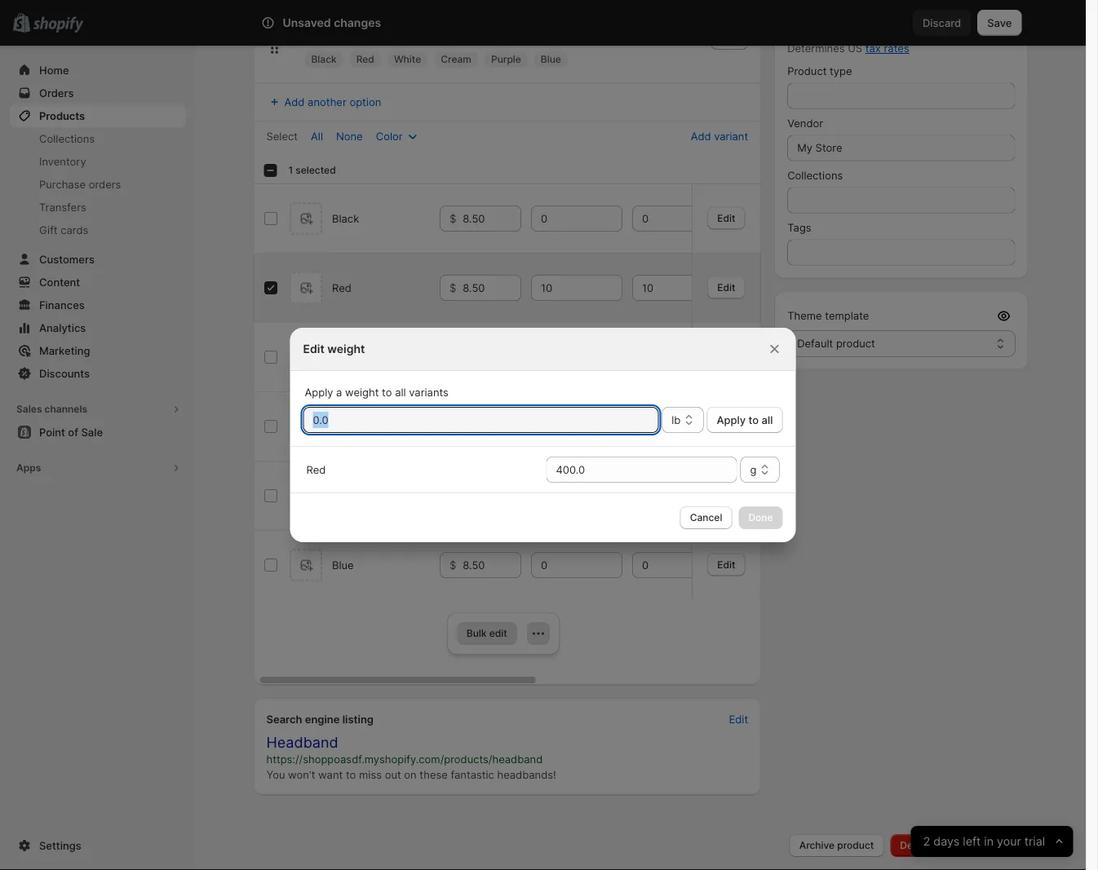 Task type: locate. For each thing, give the bounding box(es) containing it.
products
[[39, 109, 85, 122]]

save right discard at top right
[[987, 16, 1012, 29]]

0 vertical spatial add
[[284, 95, 305, 108]]

1 vertical spatial white
[[332, 351, 360, 363]]

options element
[[332, 212, 359, 225], [332, 281, 351, 294], [332, 351, 360, 363], [332, 420, 364, 433], [332, 489, 364, 502], [332, 559, 353, 571]]

to left 'miss'
[[346, 768, 356, 781]]

0 vertical spatial blue
[[541, 53, 561, 65]]

template
[[825, 310, 869, 322]]

collections down vendor
[[787, 169, 843, 182]]

purple
[[491, 53, 521, 65], [332, 489, 364, 502]]

to left variants
[[382, 386, 392, 398]]

options element containing blue
[[332, 559, 353, 571]]

search for search engine listing
[[266, 713, 302, 726]]

edit inside dialog
[[303, 342, 325, 356]]

collections link
[[10, 127, 186, 150]]

1 vertical spatial all
[[762, 414, 773, 426]]

0 vertical spatial to
[[382, 386, 392, 398]]

6 options element from the top
[[332, 559, 353, 571]]

0 horizontal spatial to
[[346, 768, 356, 781]]

0 vertical spatial cream
[[441, 53, 471, 65]]

to
[[382, 386, 392, 398], [749, 414, 759, 426], [346, 768, 356, 781]]

default product
[[797, 337, 875, 350]]

0 horizontal spatial add
[[284, 95, 305, 108]]

product
[[836, 337, 875, 350], [837, 840, 874, 852], [933, 840, 970, 852]]

https://shoppoasdf.myshopify.com/products/headband
[[266, 753, 543, 766]]

1 horizontal spatial purple
[[491, 53, 521, 65]]

headband
[[266, 734, 338, 752]]

1 horizontal spatial red
[[332, 281, 351, 294]]

apps
[[16, 462, 41, 474]]

apply to all
[[717, 414, 773, 426]]

color
[[305, 32, 332, 44]]

0 horizontal spatial red
[[306, 463, 326, 476]]

0 vertical spatial search
[[333, 16, 368, 29]]

product inside 'button'
[[933, 840, 970, 852]]

3 options element from the top
[[332, 351, 360, 363]]

0.0 text field down lb on the top of page
[[546, 457, 737, 483]]

weight up a
[[327, 342, 365, 356]]

1 vertical spatial add
[[691, 130, 711, 142]]

product inside "button"
[[837, 840, 874, 852]]

product down template
[[836, 337, 875, 350]]

add left variant
[[691, 130, 711, 142]]

1 vertical spatial purple
[[332, 489, 364, 502]]

to inside headband https://shoppoasdf.myshopify.com/products/headband you won't want to miss out on these fantastic headbands!
[[346, 768, 356, 781]]

collections
[[39, 132, 95, 145], [787, 169, 843, 182]]

0 vertical spatial purple
[[491, 53, 521, 65]]

2 horizontal spatial to
[[749, 414, 759, 426]]

select
[[266, 130, 298, 142]]

edit button for purple
[[707, 484, 745, 507]]

collections up inventory
[[39, 132, 95, 145]]

search right unsaved
[[333, 16, 368, 29]]

0 horizontal spatial white
[[332, 351, 360, 363]]

weight
[[327, 342, 365, 356], [345, 386, 379, 398]]

on
[[404, 768, 417, 781]]

out
[[385, 768, 401, 781]]

1 horizontal spatial blue
[[541, 53, 561, 65]]

apply inside button
[[717, 414, 746, 426]]

add variant button
[[681, 122, 758, 150]]

cancel
[[690, 512, 722, 524]]

to up g
[[749, 414, 759, 426]]

search inside 'button'
[[333, 16, 368, 29]]

1 horizontal spatial search
[[333, 16, 368, 29]]

0 vertical spatial save
[[987, 16, 1012, 29]]

0.0 text field down variants
[[303, 407, 659, 433]]

add left another
[[284, 95, 305, 108]]

product type
[[787, 65, 852, 77]]

1 vertical spatial black
[[332, 212, 359, 225]]

save button right delete product 'button'
[[986, 835, 1028, 857]]

save button right discard "button"
[[977, 10, 1022, 36]]

purchase
[[39, 178, 86, 190]]

discounts
[[39, 367, 90, 380]]

discounts link
[[10, 362, 186, 385]]

2 vertical spatial to
[[346, 768, 356, 781]]

home
[[39, 64, 69, 76]]

add
[[284, 95, 305, 108], [691, 130, 711, 142]]

options element containing red
[[332, 281, 351, 294]]

1 vertical spatial to
[[749, 414, 759, 426]]

gift cards
[[39, 224, 88, 236]]

us
[[848, 42, 862, 55]]

1 vertical spatial blue
[[332, 559, 353, 571]]

1 horizontal spatial collections
[[787, 169, 843, 182]]

1 vertical spatial cream
[[332, 420, 364, 433]]

1 vertical spatial red
[[332, 281, 351, 294]]

lb
[[672, 414, 681, 426]]

product
[[787, 65, 827, 77]]

save
[[987, 16, 1012, 29], [996, 840, 1018, 852]]

1 vertical spatial apply
[[717, 414, 746, 426]]

sales channels
[[16, 403, 87, 415]]

0 horizontal spatial apply
[[305, 386, 333, 398]]

edit weight
[[303, 342, 365, 356]]

fantastic
[[451, 768, 494, 781]]

options element containing purple
[[332, 489, 364, 502]]

5 options element from the top
[[332, 489, 364, 502]]

1 horizontal spatial apply
[[717, 414, 746, 426]]

all
[[311, 130, 323, 142]]

red
[[356, 53, 374, 65], [332, 281, 351, 294], [306, 463, 326, 476]]

engine
[[305, 713, 340, 726]]

product right archive
[[837, 840, 874, 852]]

archive product
[[799, 840, 874, 852]]

all
[[395, 386, 406, 398], [762, 414, 773, 426]]

0.0 text field
[[303, 407, 659, 433], [546, 457, 737, 483]]

listing
[[342, 713, 374, 726]]

edit button
[[707, 207, 745, 229], [707, 276, 745, 299], [707, 415, 745, 437], [707, 484, 745, 507], [707, 553, 745, 576], [719, 708, 758, 731]]

apply left a
[[305, 386, 333, 398]]

transfers
[[39, 201, 86, 213]]

save right delete product
[[996, 840, 1018, 852]]

weight right a
[[345, 386, 379, 398]]

blue
[[541, 53, 561, 65], [332, 559, 353, 571]]

cream
[[441, 53, 471, 65], [332, 420, 364, 433]]

save button
[[977, 10, 1022, 36], [986, 835, 1028, 857]]

0 horizontal spatial collections
[[39, 132, 95, 145]]

4 options element from the top
[[332, 420, 364, 433]]

1 vertical spatial save
[[996, 840, 1018, 852]]

g
[[750, 463, 757, 476]]

discard button
[[913, 10, 971, 36]]

0 horizontal spatial search
[[266, 713, 302, 726]]

variants
[[409, 386, 449, 398]]

option
[[349, 95, 381, 108]]

1 vertical spatial weight
[[345, 386, 379, 398]]

2 options element from the top
[[332, 281, 351, 294]]

a
[[336, 386, 342, 398]]

apply right lb on the top of page
[[717, 414, 746, 426]]

1 horizontal spatial all
[[762, 414, 773, 426]]

2 vertical spatial red
[[306, 463, 326, 476]]

won't
[[288, 768, 315, 781]]

options element containing cream
[[332, 420, 364, 433]]

0 horizontal spatial blue
[[332, 559, 353, 571]]

1 horizontal spatial add
[[691, 130, 711, 142]]

1 vertical spatial search
[[266, 713, 302, 726]]

apply
[[305, 386, 333, 398], [717, 414, 746, 426]]

archive product button
[[789, 835, 884, 857]]

2 horizontal spatial red
[[356, 53, 374, 65]]

all button
[[301, 125, 333, 148]]

black
[[311, 53, 337, 65], [332, 212, 359, 225]]

white
[[394, 53, 421, 65], [332, 351, 360, 363]]

0 vertical spatial all
[[395, 386, 406, 398]]

1 vertical spatial 0.0 text field
[[546, 457, 737, 483]]

0 vertical spatial apply
[[305, 386, 333, 398]]

0 horizontal spatial purple
[[332, 489, 364, 502]]

1 options element from the top
[[332, 212, 359, 225]]

add variant
[[691, 130, 748, 142]]

1 horizontal spatial white
[[394, 53, 421, 65]]

0 vertical spatial 0.0 text field
[[303, 407, 659, 433]]

save for the bottommost the save button
[[996, 840, 1018, 852]]

edit
[[717, 212, 735, 224], [717, 281, 735, 293], [303, 342, 325, 356], [717, 420, 735, 432], [717, 489, 735, 501], [717, 559, 735, 570], [729, 713, 748, 726]]

search up 'headband'
[[266, 713, 302, 726]]

product right delete
[[933, 840, 970, 852]]



Task type: vqa. For each thing, say whether or not it's contained in the screenshot.
the Edit LINK
no



Task type: describe. For each thing, give the bounding box(es) containing it.
1 horizontal spatial to
[[382, 386, 392, 398]]

product for delete product
[[933, 840, 970, 852]]

search button
[[306, 10, 779, 36]]

shopify image
[[33, 17, 83, 33]]

product for default product
[[836, 337, 875, 350]]

settings link
[[10, 835, 186, 857]]

sales
[[16, 403, 42, 415]]

type
[[830, 65, 852, 77]]

apps button
[[10, 457, 186, 480]]

delete product
[[900, 840, 970, 852]]

delete product button
[[890, 835, 979, 857]]

save for the topmost the save button
[[987, 16, 1012, 29]]

tags
[[787, 221, 811, 234]]

transfers link
[[10, 196, 186, 219]]

want
[[318, 768, 343, 781]]

0 vertical spatial collections
[[39, 132, 95, 145]]

these
[[420, 768, 448, 781]]

product for archive product
[[837, 840, 874, 852]]

sales channels button
[[10, 398, 186, 421]]

gift
[[39, 224, 58, 236]]

edit button for black
[[707, 207, 745, 229]]

add for add variant
[[691, 130, 711, 142]]

vendor
[[787, 117, 823, 130]]

changes
[[334, 16, 381, 30]]

apply to all button
[[707, 407, 783, 433]]

apply for apply a weight to all variants
[[305, 386, 333, 398]]

home link
[[10, 59, 186, 82]]

1 horizontal spatial cream
[[441, 53, 471, 65]]

miss
[[359, 768, 382, 781]]

1 vertical spatial collections
[[787, 169, 843, 182]]

channels
[[44, 403, 87, 415]]

rates
[[884, 42, 909, 55]]

determines us tax rates
[[787, 42, 909, 55]]

add another option button
[[257, 91, 391, 113]]

all inside button
[[762, 414, 773, 426]]

0.0 text field for red
[[546, 457, 737, 483]]

theme template
[[787, 310, 869, 322]]

edit button for cream
[[707, 415, 745, 437]]

0 vertical spatial red
[[356, 53, 374, 65]]

unsaved changes
[[283, 16, 381, 30]]

to inside button
[[749, 414, 759, 426]]

headband https://shoppoasdf.myshopify.com/products/headband you won't want to miss out on these fantastic headbands!
[[266, 734, 556, 781]]

tax
[[865, 42, 881, 55]]

purchase orders
[[39, 178, 121, 190]]

theme
[[787, 310, 822, 322]]

0 vertical spatial save button
[[977, 10, 1022, 36]]

you
[[266, 768, 285, 781]]

discard
[[923, 16, 961, 29]]

apply a weight to all variants
[[305, 386, 449, 398]]

headbands!
[[497, 768, 556, 781]]

gift cards link
[[10, 219, 186, 241]]

edit weight dialog
[[0, 328, 1086, 542]]

tax rates link
[[865, 42, 909, 55]]

another
[[308, 95, 346, 108]]

products link
[[10, 104, 186, 127]]

archive
[[799, 840, 835, 852]]

search engine listing
[[266, 713, 374, 726]]

search for search
[[333, 16, 368, 29]]

orders
[[89, 178, 121, 190]]

cards
[[61, 224, 88, 236]]

none
[[336, 130, 363, 142]]

inventory
[[39, 155, 86, 168]]

add another option
[[284, 95, 381, 108]]

0.0 text field for apply a weight to all variants
[[303, 407, 659, 433]]

add for add another option
[[284, 95, 305, 108]]

options element containing white
[[332, 351, 360, 363]]

edit button for blue
[[707, 553, 745, 576]]

settings
[[39, 839, 81, 852]]

determines
[[787, 42, 845, 55]]

1 vertical spatial save button
[[986, 835, 1028, 857]]

red inside edit weight dialog
[[306, 463, 326, 476]]

unsaved
[[283, 16, 331, 30]]

0 vertical spatial white
[[394, 53, 421, 65]]

default
[[797, 337, 833, 350]]

0 vertical spatial black
[[311, 53, 337, 65]]

none button
[[326, 125, 373, 148]]

delete
[[900, 840, 930, 852]]

options element containing black
[[332, 212, 359, 225]]

variant
[[714, 130, 748, 142]]

purchase orders link
[[10, 173, 186, 196]]

cancel button
[[680, 507, 732, 529]]

0 horizontal spatial all
[[395, 386, 406, 398]]

inventory link
[[10, 150, 186, 173]]

0 vertical spatial weight
[[327, 342, 365, 356]]

apply for apply to all
[[717, 414, 746, 426]]

0 horizontal spatial cream
[[332, 420, 364, 433]]



